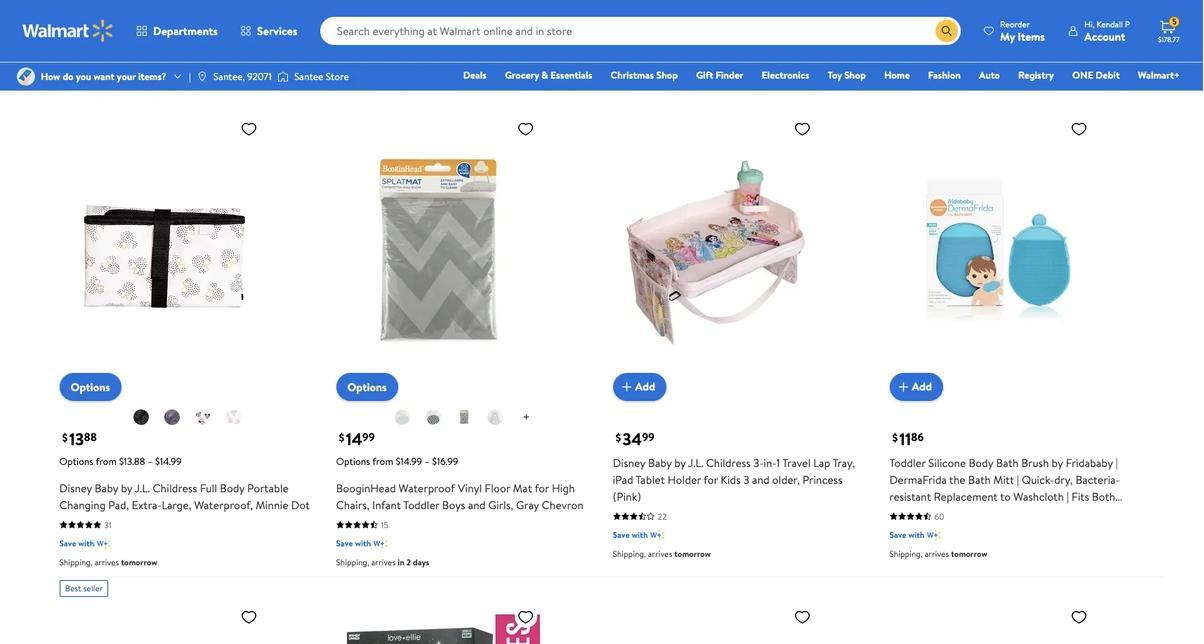 Task type: vqa. For each thing, say whether or not it's contained in the screenshot.
right the Shop
yes



Task type: describe. For each thing, give the bounding box(es) containing it.
departments button
[[125, 14, 229, 48]]

booginhead silicone sippigrip sippy cup holder, infant toddler boys and girls, charcoal gray 14
[[890, 0, 1127, 43]]

polka
[[157, 9, 183, 24]]

want
[[94, 70, 115, 84]]

large,
[[162, 497, 192, 513]]

| right mitt
[[1017, 472, 1020, 487]]

walmart image
[[22, 20, 114, 42]]

booginhead for chairs,
[[336, 480, 396, 496]]

shipping, left "fashion"
[[890, 68, 923, 80]]

j.l. for waterproof,
[[135, 480, 150, 496]]

save for walmart plus icon associated with 14
[[336, 537, 353, 549]]

$178.77
[[1159, 34, 1180, 44]]

options link for 14
[[336, 373, 398, 401]]

add to favorites list, bobo's original oat bars, 3 oz, (pack of 12) image
[[1071, 608, 1088, 626]]

sippy
[[1040, 0, 1066, 7]]

reorder
[[1001, 18, 1031, 30]]

santee,
[[214, 70, 245, 84]]

add for 11
[[912, 379, 933, 394]]

essentials
[[551, 68, 593, 82]]

girls, inside "booginhead universal pacifier clip, infant toddler boys and girls, pink polka dots"
[[106, 9, 131, 24]]

3
[[744, 472, 750, 487]]

black - mickey mouse image
[[132, 409, 149, 425]]

reorder my items
[[1001, 18, 1046, 44]]

free shipping, arrives in 3+ days
[[336, 5, 452, 17]]

walmart plus image up fashion link at the right top of page
[[928, 48, 942, 62]]

88
[[84, 429, 97, 445]]

Walmart Site-Wide search field
[[320, 17, 961, 45]]

infant inside booginhead silicone sippigrip sippy cup holder, infant toddler boys and girls, charcoal gray 14
[[890, 9, 919, 24]]

save with down chairs, at the bottom left of the page
[[336, 537, 371, 549]]

0 horizontal spatial 2
[[130, 68, 134, 80]]

 image for santee, 92071
[[197, 71, 208, 82]]

silicone for dermafrida
[[929, 455, 966, 470]]

save with down changing
[[59, 537, 94, 549]]

body inside toddler silicone body bath brush by fridababy | dermafrida the bath mitt | quick-dry, bacteria- resistant replacement to washcloth | fits both parent or child
[[969, 455, 994, 470]]

options link for 13
[[59, 373, 121, 401]]

grey - mickey minnie image
[[163, 409, 180, 425]]

one debit link
[[1067, 67, 1127, 83]]

pacifier
[[169, 0, 206, 7]]

brush
[[1022, 455, 1050, 470]]

1 vertical spatial shipping, arrives in 2 days
[[59, 68, 153, 80]]

to
[[1001, 489, 1011, 504]]

shipping, down (pink)
[[613, 548, 646, 560]]

save for 13 walmart plus icon
[[59, 537, 76, 549]]

with down parent
[[909, 529, 925, 541]]

parent
[[890, 506, 922, 521]]

shipping, arrives tomorrow down 22
[[613, 548, 711, 560]]

walmart plus image for 14
[[374, 537, 388, 551]]

home link
[[878, 67, 917, 83]]

portable
[[247, 480, 289, 496]]

add button for 34
[[613, 373, 667, 401]]

love, ellie giselle led trifold makeup mirror, 5x magnification, marble finish image
[[336, 603, 540, 644]]

deals
[[463, 68, 487, 82]]

add to favorites list, disney baby by j.l. childress full body portable changing pad, extra-large, waterproof, minnie dot image
[[241, 120, 258, 137]]

electronics link
[[756, 67, 816, 83]]

santee
[[294, 70, 324, 84]]

&
[[542, 68, 548, 82]]

disney baby by j.l. childress 3-in-1 travel lap tray, ipad tablet holder for kids 3 and older, princess (pink) image
[[613, 114, 817, 390]]

fashion
[[929, 68, 961, 82]]

buffalo check image
[[425, 409, 442, 425]]

booginhead waterproof vinyl floor mat for high chairs, infant toddler boys and girls, gray chevron
[[336, 480, 584, 513]]

off-white - minnie dot image
[[225, 409, 242, 425]]

(pink)
[[613, 489, 641, 504]]

2 $14.99 from the left
[[396, 454, 422, 468]]

$ for 13
[[62, 430, 68, 445]]

tablet
[[636, 472, 665, 487]]

3-
[[754, 455, 764, 470]]

j.l. childress sip 'n safe stroller organizer with deep cup holders and zippered pockets, black image
[[613, 603, 817, 644]]

and inside booginhead waterproof vinyl floor mat for high chairs, infant toddler boys and girls, gray chevron
[[468, 497, 486, 513]]

chevron
[[542, 497, 584, 513]]

quick-
[[1022, 472, 1055, 487]]

shipping, down parent
[[890, 548, 923, 560]]

walmart plus image down 22
[[651, 528, 665, 542]]

mitt
[[994, 472, 1015, 487]]

pad,
[[108, 497, 129, 513]]

holder,
[[1091, 0, 1127, 7]]

disney for disney baby by j.l. childress full body portable changing pad, extra-large, waterproof, minnie dot
[[59, 480, 92, 496]]

22
[[658, 511, 667, 522]]

booginhead universal pacifier clip, infant toddler boys and girls, pink polka dots
[[59, 0, 301, 24]]

3+
[[424, 5, 434, 17]]

baby for ipad
[[648, 455, 672, 470]]

minnie
[[256, 497, 289, 513]]

holder
[[668, 472, 701, 487]]

31
[[104, 519, 112, 531]]

$16.99
[[432, 454, 459, 468]]

walmart+
[[1139, 68, 1181, 82]]

free
[[336, 5, 353, 17]]

0 vertical spatial bath
[[997, 455, 1019, 470]]

save for walmart plus image under 22
[[613, 529, 630, 541]]

save with down (pink)
[[613, 529, 648, 541]]

boys inside booginhead waterproof vinyl floor mat for high chairs, infant toddler boys and girls, gray chevron
[[442, 497, 466, 513]]

lap
[[814, 455, 831, 470]]

waterproof
[[399, 480, 455, 496]]

princess
[[803, 472, 843, 487]]

you
[[76, 70, 91, 84]]

1 horizontal spatial 15
[[658, 5, 665, 17]]

dot
[[291, 497, 310, 513]]

by inside toddler silicone body bath brush by fridababy | dermafrida the bath mitt | quick-dry, bacteria- resistant replacement to washcloth | fits both parent or child
[[1052, 455, 1064, 470]]

mat
[[513, 480, 532, 496]]

| left fits
[[1067, 489, 1069, 504]]

shop for christmas shop
[[657, 68, 678, 82]]

gift finder link
[[690, 67, 750, 83]]

days up love, ellie giselle led trifold makeup mirror, 5x magnification, marble finish image
[[413, 556, 430, 568]]

j.l. childress universal stroller rain cover and weather shield image
[[59, 603, 263, 644]]

grocery & essentials link
[[499, 67, 599, 83]]

christmas shop
[[611, 68, 678, 82]]

hi,
[[1085, 18, 1095, 30]]

shipping, arrives tomorrow up seller
[[59, 556, 157, 568]]

14 inside booginhead silicone sippigrip sippy cup holder, infant toddler boys and girls, charcoal gray 14
[[935, 31, 943, 43]]

by for dot
[[121, 480, 132, 496]]

toddler inside booginhead waterproof vinyl floor mat for high chairs, infant toddler boys and girls, gray chevron
[[403, 497, 440, 513]]

best
[[65, 582, 81, 594]]

childress for 3-
[[706, 455, 751, 470]]

options up 88
[[71, 379, 110, 395]]

$ 14 99
[[339, 427, 375, 451]]

booginhead for and
[[59, 0, 119, 7]]

and inside the disney baby by j.l. childress 3-in-1 travel lap tray, ipad tablet holder for kids 3 and older, princess (pink)
[[752, 472, 770, 487]]

gift
[[696, 68, 714, 82]]

finder
[[716, 68, 744, 82]]

extra-
[[132, 497, 162, 513]]

infant inside booginhead waterproof vinyl floor mat for high chairs, infant toddler boys and girls, gray chevron
[[372, 497, 401, 513]]

1 horizontal spatial shipping, arrives in 2 days
[[336, 556, 430, 568]]

how
[[41, 70, 60, 84]]

dermafrida
[[890, 472, 947, 487]]

add button for 11
[[890, 373, 944, 401]]

walmart plus image down 60 in the bottom of the page
[[928, 528, 942, 542]]

silicone for boys
[[953, 0, 990, 7]]

days right the "3+"
[[436, 5, 452, 17]]

high
[[552, 480, 575, 496]]

add to cart image for 34
[[619, 378, 636, 395]]

one
[[1073, 68, 1094, 82]]

options from $13.88 – $14.99
[[59, 454, 182, 468]]

fits
[[1072, 489, 1090, 504]]

gray inside booginhead waterproof vinyl floor mat for high chairs, infant toddler boys and girls, gray chevron
[[516, 497, 539, 513]]

hi, kendall p account
[[1085, 18, 1131, 44]]

add to favorites list, j.l. childress sip 'n safe stroller organizer with deep cup holders and zippered pockets, black image
[[794, 608, 811, 626]]

1
[[777, 455, 781, 470]]

walmart plus image down 151
[[97, 48, 111, 62]]

11
[[900, 427, 912, 451]]

options down 13
[[59, 454, 94, 468]]

boys inside "booginhead universal pacifier clip, infant toddler boys and girls, pink polka dots"
[[59, 9, 83, 24]]

5 $178.77
[[1159, 16, 1180, 44]]

floor
[[485, 480, 511, 496]]

add to favorites list, love, ellie giselle led trifold makeup mirror, 5x magnification, marble finish image
[[518, 608, 534, 626]]

j.l. for tablet
[[688, 455, 704, 470]]



Task type: locate. For each thing, give the bounding box(es) containing it.
shipping, arrives in 2 days down chairs, at the bottom left of the page
[[336, 556, 430, 568]]

0 vertical spatial shipping, arrives in 2 days
[[613, 43, 706, 54]]

shop inside christmas shop link
[[657, 68, 678, 82]]

15 down options from $14.99 – $16.99
[[381, 519, 389, 531]]

add for 34
[[636, 379, 656, 394]]

1 horizontal spatial infant
[[372, 497, 401, 513]]

1 horizontal spatial baby
[[648, 455, 672, 470]]

2 horizontal spatial boys
[[960, 9, 983, 24]]

from for 13
[[96, 454, 117, 468]]

gray down mat
[[516, 497, 539, 513]]

1 – from the left
[[148, 454, 153, 468]]

0 horizontal spatial girls,
[[106, 9, 131, 24]]

99 up tablet
[[642, 429, 655, 445]]

99 for 34
[[642, 429, 655, 445]]

1 options link from the left
[[59, 373, 121, 401]]

shipping, up christmas
[[613, 43, 646, 54]]

0 vertical spatial 14
[[935, 31, 943, 43]]

one debit
[[1073, 68, 1120, 82]]

99 inside $ 34 99
[[642, 429, 655, 445]]

0 horizontal spatial baby
[[95, 480, 118, 496]]

for inside booginhead waterproof vinyl floor mat for high chairs, infant toddler boys and girls, gray chevron
[[535, 480, 549, 496]]

by up pad,
[[121, 480, 132, 496]]

 image
[[17, 67, 35, 86], [278, 70, 289, 84], [197, 71, 208, 82]]

| up bacteria-
[[1116, 455, 1118, 470]]

services
[[257, 23, 298, 39]]

baby
[[648, 455, 672, 470], [95, 480, 118, 496]]

$ left 13
[[62, 430, 68, 445]]

p
[[1126, 18, 1131, 30]]

gray inside booginhead silicone sippigrip sippy cup holder, infant toddler boys and girls, charcoal gray 14
[[1080, 9, 1103, 24]]

1 horizontal spatial bath
[[997, 455, 1019, 470]]

1 horizontal spatial j.l.
[[688, 455, 704, 470]]

13
[[69, 427, 84, 451]]

blue feather image
[[394, 409, 411, 425]]

waterproof,
[[194, 497, 253, 513]]

kids
[[721, 472, 741, 487]]

childress inside the disney baby by j.l. childress 3-in-1 travel lap tray, ipad tablet holder for kids 3 and older, princess (pink)
[[706, 455, 751, 470]]

0 vertical spatial infant
[[234, 0, 262, 7]]

for left kids
[[704, 472, 718, 487]]

shipping, up best
[[59, 556, 93, 568]]

2 shop from the left
[[845, 68, 866, 82]]

0 vertical spatial j.l.
[[688, 455, 704, 470]]

1 99 from the left
[[362, 429, 375, 445]]

girls,
[[106, 9, 131, 24], [1006, 9, 1031, 24], [488, 497, 514, 513]]

$ left 11
[[893, 430, 898, 445]]

or
[[925, 506, 935, 521]]

from left $13.88
[[96, 454, 117, 468]]

toy shop link
[[822, 67, 873, 83]]

 image for how do you want your items?
[[17, 67, 35, 86]]

silicone up the search icon
[[953, 0, 990, 7]]

vinyl
[[458, 480, 482, 496]]

for inside the disney baby by j.l. childress 3-in-1 travel lap tray, ipad tablet holder for kids 3 and older, princess (pink)
[[704, 472, 718, 487]]

0 horizontal spatial j.l.
[[135, 480, 150, 496]]

0 horizontal spatial infant
[[234, 0, 262, 7]]

0 horizontal spatial –
[[148, 454, 153, 468]]

chairs,
[[336, 497, 370, 513]]

both
[[1093, 489, 1116, 504]]

2 options link from the left
[[336, 373, 398, 401]]

gray down cup
[[1080, 9, 1103, 24]]

1 add button from the left
[[613, 373, 667, 401]]

0 vertical spatial baby
[[648, 455, 672, 470]]

resistant
[[890, 489, 932, 504]]

disney inside disney baby by j.l. childress full body portable changing pad, extra-large, waterproof, minnie dot
[[59, 480, 92, 496]]

1 horizontal spatial gray
[[1080, 9, 1103, 24]]

options link up 88
[[59, 373, 121, 401]]

toy
[[828, 68, 842, 82]]

 image right 92071 in the top left of the page
[[278, 70, 289, 84]]

childress up kids
[[706, 455, 751, 470]]

christmas
[[611, 68, 654, 82]]

 image for santee store
[[278, 70, 289, 84]]

$ inside $ 11 86
[[893, 430, 898, 445]]

seller
[[83, 582, 103, 594]]

options up $ 14 99
[[347, 379, 387, 395]]

1 horizontal spatial booginhead
[[336, 480, 396, 496]]

0 horizontal spatial disney
[[59, 480, 92, 496]]

1 horizontal spatial options link
[[336, 373, 398, 401]]

$ for 11
[[893, 430, 898, 445]]

0 horizontal spatial from
[[96, 454, 117, 468]]

1 vertical spatial 14
[[346, 427, 362, 451]]

girls, inside booginhead silicone sippigrip sippy cup holder, infant toddler boys and girls, charcoal gray 14
[[1006, 9, 1031, 24]]

1 $14.99 from the left
[[155, 454, 182, 468]]

add up 86
[[912, 379, 933, 394]]

toddler inside "booginhead universal pacifier clip, infant toddler boys and girls, pink polka dots"
[[265, 0, 301, 7]]

registry
[[1019, 68, 1055, 82]]

by inside disney baby by j.l. childress full body portable changing pad, extra-large, waterproof, minnie dot
[[121, 480, 132, 496]]

14 up fashion link at the right top of page
[[935, 31, 943, 43]]

and inside "booginhead universal pacifier clip, infant toddler boys and girls, pink polka dots"
[[85, 9, 103, 24]]

by up the holder
[[675, 455, 686, 470]]

 image left "how"
[[17, 67, 35, 86]]

marble image
[[487, 409, 504, 425]]

booginhead waterproof vinyl floor mat for high chairs, infant toddler boys and girls, gray chevron image
[[336, 114, 540, 390]]

2 walmart plus image from the left
[[374, 537, 388, 551]]

0 horizontal spatial boys
[[59, 9, 83, 24]]

$ 13 88
[[62, 427, 97, 451]]

0 horizontal spatial  image
[[17, 67, 35, 86]]

j.l. up extra-
[[135, 480, 150, 496]]

2 horizontal spatial by
[[1052, 455, 1064, 470]]

services button
[[229, 14, 309, 48]]

silicone inside booginhead silicone sippigrip sippy cup holder, infant toddler boys and girls, charcoal gray 14
[[953, 0, 990, 7]]

3 $ from the left
[[616, 430, 622, 445]]

options
[[71, 379, 110, 395], [347, 379, 387, 395], [59, 454, 94, 468], [336, 454, 370, 468]]

infant inside "booginhead universal pacifier clip, infant toddler boys and girls, pink polka dots"
[[234, 0, 262, 7]]

days right your
[[136, 68, 153, 80]]

booginhead up walmart image
[[59, 0, 119, 7]]

0 horizontal spatial body
[[220, 480, 245, 496]]

0 horizontal spatial $14.99
[[155, 454, 182, 468]]

shipping, arrives tomorrow down the search icon
[[890, 68, 988, 80]]

1 vertical spatial disney
[[59, 480, 92, 496]]

2 add from the left
[[912, 379, 933, 394]]

1 horizontal spatial for
[[704, 472, 718, 487]]

childress for full
[[153, 480, 197, 496]]

1 vertical spatial childress
[[153, 480, 197, 496]]

with down changing
[[78, 537, 94, 549]]

toddler
[[265, 0, 301, 7], [921, 9, 957, 24], [890, 455, 926, 470], [403, 497, 440, 513]]

1 horizontal spatial childress
[[706, 455, 751, 470]]

childress up large,
[[153, 480, 197, 496]]

15 up christmas shop link
[[658, 5, 665, 17]]

santee store
[[294, 70, 349, 84]]

2 horizontal spatial girls,
[[1006, 9, 1031, 24]]

save down parent
[[890, 529, 907, 541]]

cup
[[1069, 0, 1089, 7]]

0 vertical spatial gray
[[1080, 9, 1103, 24]]

shipping, arrives in 2 days up christmas shop link
[[613, 43, 706, 54]]

dry,
[[1055, 472, 1073, 487]]

toddler up dermafrida on the bottom of the page
[[890, 455, 926, 470]]

1 vertical spatial 15
[[381, 519, 389, 531]]

0 vertical spatial childress
[[706, 455, 751, 470]]

j.l. inside disney baby by j.l. childress full body portable changing pad, extra-large, waterproof, minnie dot
[[135, 480, 150, 496]]

bath up mitt
[[997, 455, 1019, 470]]

1 horizontal spatial boys
[[442, 497, 466, 513]]

2 $ from the left
[[339, 430, 345, 445]]

add to favorites list, toddler silicone body bath brush by fridababy | dermafrida the bath mitt | quick-dry, bacteria-resistant replacement to washcloth | fits both parent or child image
[[1071, 120, 1088, 137]]

washcloth
[[1014, 489, 1064, 504]]

add to favorites list, j.l. childress universal stroller rain cover and weather shield image
[[241, 608, 258, 626]]

$ 34 99
[[616, 427, 655, 451]]

auto link
[[973, 67, 1007, 83]]

from for 14
[[373, 454, 394, 468]]

0 horizontal spatial walmart plus image
[[97, 537, 111, 551]]

– right $13.88
[[148, 454, 153, 468]]

0 horizontal spatial childress
[[153, 480, 197, 496]]

and inside booginhead silicone sippigrip sippy cup holder, infant toddler boys and girls, charcoal gray 14
[[986, 9, 1003, 24]]

santee, 92071
[[214, 70, 272, 84]]

1 horizontal spatial body
[[969, 455, 994, 470]]

99 up options from $14.99 – $16.99
[[362, 429, 375, 445]]

0 horizontal spatial 15
[[381, 519, 389, 531]]

1 $ from the left
[[62, 430, 68, 445]]

girls, inside booginhead waterproof vinyl floor mat for high chairs, infant toddler boys and girls, gray chevron
[[488, 497, 514, 513]]

0 horizontal spatial 14
[[346, 427, 362, 451]]

1 add to cart image from the left
[[619, 378, 636, 395]]

add to favorites list, disney baby by j.l. childress 3-in-1 travel lap tray, ipad tablet holder for kids 3 and older, princess (pink) image
[[794, 120, 811, 137]]

silicone inside toddler silicone body bath brush by fridababy | dermafrida the bath mitt | quick-dry, bacteria- resistant replacement to washcloth | fits both parent or child
[[929, 455, 966, 470]]

shipping, arrives tomorrow down 60 in the bottom of the page
[[890, 548, 988, 560]]

0 horizontal spatial add to cart image
[[619, 378, 636, 395]]

0 horizontal spatial by
[[121, 480, 132, 496]]

disney up changing
[[59, 480, 92, 496]]

$13.88
[[119, 454, 145, 468]]

1 horizontal spatial walmart plus image
[[374, 537, 388, 551]]

2 horizontal spatial shipping, arrives in 2 days
[[613, 43, 706, 54]]

2 horizontal spatial infant
[[890, 9, 919, 24]]

bath
[[997, 455, 1019, 470], [969, 472, 991, 487]]

by
[[675, 455, 686, 470], [1052, 455, 1064, 470], [121, 480, 132, 496]]

toddler up services
[[265, 0, 301, 7]]

– for 13
[[148, 454, 153, 468]]

baby up pad,
[[95, 480, 118, 496]]

debit
[[1096, 68, 1120, 82]]

my
[[1001, 28, 1016, 44]]

disney for disney baby by j.l. childress 3-in-1 travel lap tray, ipad tablet holder for kids 3 and older, princess (pink)
[[613, 455, 646, 470]]

boys down the vinyl
[[442, 497, 466, 513]]

booginhead inside booginhead silicone sippigrip sippy cup holder, infant toddler boys and girls, charcoal gray 14
[[890, 0, 950, 7]]

with
[[632, 529, 648, 541], [909, 529, 925, 541], [78, 537, 94, 549], [355, 537, 371, 549]]

shipping, left want
[[59, 68, 93, 80]]

2 from from the left
[[373, 454, 394, 468]]

older,
[[773, 472, 800, 487]]

2 horizontal spatial  image
[[278, 70, 289, 84]]

home
[[885, 68, 910, 82]]

2 horizontal spatial 2
[[684, 43, 688, 54]]

0 vertical spatial disney
[[613, 455, 646, 470]]

1 horizontal spatial by
[[675, 455, 686, 470]]

search icon image
[[942, 25, 953, 37]]

2 add to cart image from the left
[[896, 378, 912, 395]]

and up my
[[986, 9, 1003, 24]]

options down $ 14 99
[[336, 454, 370, 468]]

shop inside toy shop link
[[845, 68, 866, 82]]

2 – from the left
[[425, 454, 430, 468]]

with down (pink)
[[632, 529, 648, 541]]

1 horizontal spatial from
[[373, 454, 394, 468]]

disney
[[613, 455, 646, 470], [59, 480, 92, 496]]

1 vertical spatial gray
[[516, 497, 539, 513]]

and left pink
[[85, 9, 103, 24]]

registry link
[[1012, 67, 1061, 83]]

disney baby by j.l. childress 3-in-1 travel lap tray, ipad tablet holder for kids 3 and older, princess (pink)
[[613, 455, 855, 504]]

gray chevron image
[[456, 409, 473, 425]]

0 vertical spatial body
[[969, 455, 994, 470]]

1 vertical spatial 2
[[130, 68, 134, 80]]

shop
[[657, 68, 678, 82], [845, 68, 866, 82]]

+
[[523, 408, 530, 426]]

0 horizontal spatial add button
[[613, 373, 667, 401]]

add to cart image
[[619, 378, 636, 395], [896, 378, 912, 395]]

92071
[[247, 70, 272, 84]]

auto
[[980, 68, 1000, 82]]

add to cart image for 11
[[896, 378, 912, 395]]

departments
[[153, 23, 218, 39]]

2 99 from the left
[[642, 429, 655, 445]]

$ inside $ 13 88
[[62, 430, 68, 445]]

booginhead up the search icon
[[890, 0, 950, 7]]

0 horizontal spatial 99
[[362, 429, 375, 445]]

christmas shop link
[[605, 67, 685, 83]]

disney up ipad
[[613, 455, 646, 470]]

and right 3 on the bottom right of page
[[752, 472, 770, 487]]

shipping, arrives in 2 days down 151
[[59, 68, 153, 80]]

toddler up the search icon
[[921, 9, 957, 24]]

ipad
[[613, 472, 634, 487]]

booginhead
[[59, 0, 119, 7], [890, 0, 950, 7], [336, 480, 396, 496]]

walmart plus image
[[97, 48, 111, 62], [928, 48, 942, 62], [651, 528, 665, 542], [928, 528, 942, 542]]

2 vertical spatial shipping, arrives in 2 days
[[336, 556, 430, 568]]

days up gift
[[690, 43, 706, 54]]

0 horizontal spatial add
[[636, 379, 656, 394]]

with down chairs, at the bottom left of the page
[[355, 537, 371, 549]]

$ for 34
[[616, 430, 622, 445]]

0 horizontal spatial shipping, arrives in 2 days
[[59, 68, 153, 80]]

Search search field
[[320, 17, 961, 45]]

booginhead inside booginhead waterproof vinyl floor mat for high chairs, infant toddler boys and girls, gray chevron
[[336, 480, 396, 496]]

from down $ 14 99
[[373, 454, 394, 468]]

$ inside $ 34 99
[[616, 430, 622, 445]]

save with down parent
[[890, 529, 925, 541]]

1 vertical spatial bath
[[969, 472, 991, 487]]

body up waterproof,
[[220, 480, 245, 496]]

1 horizontal spatial 14
[[935, 31, 943, 43]]

1 horizontal spatial  image
[[197, 71, 208, 82]]

0 horizontal spatial for
[[535, 480, 549, 496]]

charcoal
[[1034, 9, 1077, 24]]

1 shop from the left
[[657, 68, 678, 82]]

j.l. up the holder
[[688, 455, 704, 470]]

walmart plus image
[[97, 537, 111, 551], [374, 537, 388, 551]]

99 for 14
[[362, 429, 375, 445]]

2 vertical spatial 2
[[407, 556, 411, 568]]

1 horizontal spatial add
[[912, 379, 933, 394]]

0 horizontal spatial options link
[[59, 373, 121, 401]]

shop for toy shop
[[845, 68, 866, 82]]

dots
[[186, 9, 209, 24]]

mickey & minnie shadow image
[[194, 409, 211, 425]]

save for walmart plus image below 60 in the bottom of the page
[[890, 529, 907, 541]]

 image left santee,
[[197, 71, 208, 82]]

body up replacement
[[969, 455, 994, 470]]

universal
[[122, 0, 167, 7]]

by for for
[[675, 455, 686, 470]]

0 vertical spatial 2
[[684, 43, 688, 54]]

boys inside booginhead silicone sippigrip sippy cup holder, infant toddler boys and girls, charcoal gray 14
[[960, 9, 983, 24]]

1 horizontal spatial 2
[[407, 556, 411, 568]]

1 vertical spatial infant
[[890, 9, 919, 24]]

0 horizontal spatial bath
[[969, 472, 991, 487]]

disney inside the disney baby by j.l. childress 3-in-1 travel lap tray, ipad tablet holder for kids 3 and older, princess (pink)
[[613, 455, 646, 470]]

toddler silicone body bath brush by fridababy | dermafrida the bath mitt | quick-dry, bacteria-resistant replacement to washcloth | fits both parent or child image
[[890, 114, 1094, 390]]

1 horizontal spatial shop
[[845, 68, 866, 82]]

14 up options from $14.99 – $16.99
[[346, 427, 362, 451]]

toddler inside toddler silicone body bath brush by fridababy | dermafrida the bath mitt | quick-dry, bacteria- resistant replacement to washcloth | fits both parent or child
[[890, 455, 926, 470]]

add to favorites list, booginhead waterproof vinyl floor mat for high chairs, infant toddler boys and girls, gray chevron image
[[518, 120, 534, 137]]

add to cart image up 34
[[619, 378, 636, 395]]

1 horizontal spatial girls,
[[488, 497, 514, 513]]

from
[[96, 454, 117, 468], [373, 454, 394, 468]]

your
[[117, 70, 136, 84]]

add to cart image up 11
[[896, 378, 912, 395]]

j.l. inside the disney baby by j.l. childress 3-in-1 travel lap tray, ipad tablet holder for kids 3 and older, princess (pink)
[[688, 455, 704, 470]]

in-
[[764, 455, 777, 470]]

toy shop
[[828, 68, 866, 82]]

bath up replacement
[[969, 472, 991, 487]]

| right items?
[[189, 70, 191, 84]]

1 add from the left
[[636, 379, 656, 394]]

baby inside the disney baby by j.l. childress 3-in-1 travel lap tray, ipad tablet holder for kids 3 and older, princess (pink)
[[648, 455, 672, 470]]

by inside the disney baby by j.l. childress 3-in-1 travel lap tray, ipad tablet holder for kids 3 and older, princess (pink)
[[675, 455, 686, 470]]

sippigrip
[[993, 0, 1037, 7]]

infant right clip,
[[234, 0, 262, 7]]

infant right chairs, at the bottom left of the page
[[372, 497, 401, 513]]

shipping,
[[355, 5, 387, 17]]

boys left reorder
[[960, 9, 983, 24]]

disney baby by j.l. childress full body portable changing pad, extra-large, waterproof, minnie dot image
[[59, 114, 263, 390]]

2 vertical spatial infant
[[372, 497, 401, 513]]

by up the dry,
[[1052, 455, 1064, 470]]

baby up tablet
[[648, 455, 672, 470]]

0 horizontal spatial booginhead
[[59, 0, 119, 7]]

0 horizontal spatial shop
[[657, 68, 678, 82]]

body inside disney baby by j.l. childress full body portable changing pad, extra-large, waterproof, minnie dot
[[220, 480, 245, 496]]

1 vertical spatial body
[[220, 480, 245, 496]]

5
[[1173, 16, 1177, 28]]

store
[[326, 70, 349, 84]]

1 vertical spatial baby
[[95, 480, 118, 496]]

booginhead inside "booginhead universal pacifier clip, infant toddler boys and girls, pink polka dots"
[[59, 0, 119, 7]]

1 from from the left
[[96, 454, 117, 468]]

items
[[1018, 28, 1046, 44]]

– for 14
[[425, 454, 430, 468]]

$14.99 right $13.88
[[155, 454, 182, 468]]

4 $ from the left
[[893, 430, 898, 445]]

2 add button from the left
[[890, 373, 944, 401]]

99 inside $ 14 99
[[362, 429, 375, 445]]

1 horizontal spatial $14.99
[[396, 454, 422, 468]]

2
[[684, 43, 688, 54], [130, 68, 134, 80], [407, 556, 411, 568]]

best seller
[[65, 582, 103, 594]]

$ inside $ 14 99
[[339, 430, 345, 445]]

1 horizontal spatial add button
[[890, 373, 944, 401]]

booginhead up chairs, at the bottom left of the page
[[336, 480, 396, 496]]

clip,
[[209, 0, 231, 7]]

the
[[950, 472, 966, 487]]

kendall
[[1097, 18, 1124, 30]]

bobo's original oat bars, 3 oz, (pack of 12) image
[[890, 603, 1094, 644]]

childress inside disney baby by j.l. childress full body portable changing pad, extra-large, waterproof, minnie dot
[[153, 480, 197, 496]]

silicone
[[953, 0, 990, 7], [929, 455, 966, 470]]

save down chairs, at the bottom left of the page
[[336, 537, 353, 549]]

travel
[[783, 455, 811, 470]]

toddler inside booginhead silicone sippigrip sippy cup holder, infant toddler boys and girls, charcoal gray 14
[[921, 9, 957, 24]]

silicone up the
[[929, 455, 966, 470]]

options link up blue feather 'icon'
[[336, 373, 398, 401]]

fashion link
[[922, 67, 968, 83]]

infant up home on the right top of the page
[[890, 9, 919, 24]]

1 horizontal spatial add to cart image
[[896, 378, 912, 395]]

girls, down sippigrip
[[1006, 9, 1031, 24]]

save down changing
[[59, 537, 76, 549]]

|
[[189, 70, 191, 84], [1116, 455, 1118, 470], [1017, 472, 1020, 487], [1067, 489, 1069, 504]]

60
[[935, 511, 945, 522]]

1 walmart plus image from the left
[[97, 537, 111, 551]]

add button up 86
[[890, 373, 944, 401]]

girls, up 151
[[106, 9, 131, 24]]

0 vertical spatial silicone
[[953, 0, 990, 7]]

toddler down waterproof on the left of page
[[403, 497, 440, 513]]

1 horizontal spatial –
[[425, 454, 430, 468]]

save down (pink)
[[613, 529, 630, 541]]

add button up $ 34 99 at bottom right
[[613, 373, 667, 401]]

baby inside disney baby by j.l. childress full body portable changing pad, extra-large, waterproof, minnie dot
[[95, 480, 118, 496]]

1 horizontal spatial disney
[[613, 455, 646, 470]]

$ for 14
[[339, 430, 345, 445]]

shipping, down chairs, at the bottom left of the page
[[336, 556, 370, 568]]

shop right toy
[[845, 68, 866, 82]]

booginhead for toddler
[[890, 0, 950, 7]]

1 horizontal spatial 99
[[642, 429, 655, 445]]

add button
[[613, 373, 667, 401], [890, 373, 944, 401]]

baby for large,
[[95, 480, 118, 496]]

toddler silicone body bath brush by fridababy | dermafrida the bath mitt | quick-dry, bacteria- resistant replacement to washcloth | fits both parent or child
[[890, 455, 1121, 521]]

0 horizontal spatial gray
[[516, 497, 539, 513]]

walmart+ link
[[1132, 67, 1187, 83]]

1 vertical spatial j.l.
[[135, 480, 150, 496]]

2 horizontal spatial booginhead
[[890, 0, 950, 7]]

walmart plus image for 13
[[97, 537, 111, 551]]

0 vertical spatial 15
[[658, 5, 665, 17]]

pink
[[133, 9, 154, 24]]

1 vertical spatial silicone
[[929, 455, 966, 470]]

items?
[[138, 70, 167, 84]]



